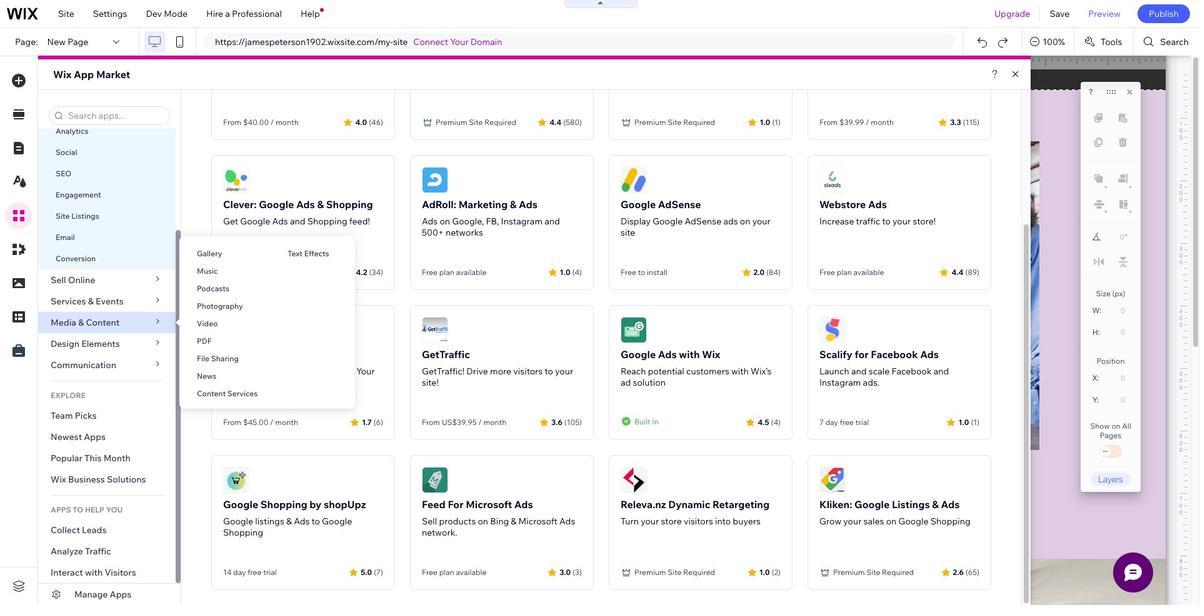 Task type: describe. For each thing, give the bounding box(es) containing it.
? button
[[1089, 88, 1093, 96]]

sell online link
[[38, 269, 176, 291]]

reach
[[621, 366, 646, 377]]

adroll:
[[422, 198, 456, 211]]

search
[[1160, 36, 1189, 48]]

interact with visitors
[[51, 567, 136, 578]]

and inside clever: google ads & shopping get google ads and shopping feed!
[[290, 216, 305, 227]]

social
[[56, 148, 77, 157]]

ads inside the google shopping by shopupz google listings & ads to google shopping
[[294, 516, 310, 527]]

business inside ads for linkedin smart & simple linkedin ads for your business
[[223, 377, 259, 388]]

required for 1.0 (1)
[[683, 118, 715, 127]]

listings inside kliken: google listings & ads grow your sales on google shopping
[[892, 498, 930, 511]]

1 vertical spatial with
[[731, 366, 749, 377]]

news link
[[179, 366, 270, 387]]

site inside 'google adsense display google adsense ads on your site'
[[621, 227, 635, 238]]

google,
[[452, 216, 484, 227]]

photography
[[197, 301, 243, 311]]

(6)
[[374, 417, 383, 427]]

seo link
[[38, 163, 176, 184]]

webstore ads logo image
[[819, 167, 846, 193]]

grow
[[819, 516, 841, 527]]

100% button
[[1023, 28, 1074, 56]]

engagement link
[[38, 184, 176, 206]]

ads inside webstore ads increase traffic to your store!
[[868, 198, 887, 211]]

0 horizontal spatial microsoft
[[466, 498, 512, 511]]

drive
[[466, 366, 488, 377]]

0 horizontal spatial (1)
[[772, 117, 781, 127]]

/ for us$39.95
[[478, 418, 482, 427]]

0 vertical spatial adsense
[[658, 198, 701, 211]]

free for webstore ads
[[819, 268, 835, 277]]

social link
[[38, 142, 176, 163]]

sell inside 'link'
[[51, 274, 66, 286]]

site!
[[422, 377, 439, 388]]

save
[[1050, 8, 1070, 19]]

(3)
[[573, 567, 582, 577]]

site for 4.4 (580)
[[469, 118, 483, 127]]

text
[[288, 249, 302, 258]]

(2)
[[772, 567, 781, 577]]

conversion link
[[38, 248, 176, 269]]

collect leads
[[51, 524, 107, 536]]

site for 2.6 (65)
[[866, 568, 880, 577]]

customers
[[686, 366, 729, 377]]

0 vertical spatial site
[[393, 36, 408, 48]]

premium site required for 1.0 (1)
[[634, 118, 715, 127]]

4.4 (580)
[[550, 117, 582, 127]]

ads.
[[863, 377, 880, 388]]

premium site required for 1.0 (2)
[[634, 568, 715, 577]]

1 horizontal spatial with
[[679, 348, 700, 361]]

on inside the feed for microsoft ads sell products on bing & microsoft ads network.
[[478, 516, 488, 527]]

required for 4.4 (580)
[[484, 118, 516, 127]]

google shopping by shopupz logo image
[[223, 467, 249, 493]]

google down clever:
[[240, 216, 270, 227]]

email link
[[38, 227, 176, 248]]

premium site required for 2.6 (65)
[[833, 568, 914, 577]]

news
[[197, 371, 217, 381]]

google shopping by shopupz google listings & ads to google shopping
[[223, 498, 366, 538]]

bing
[[490, 516, 509, 527]]

google right display
[[653, 216, 683, 227]]

4.2 (34)
[[356, 267, 383, 277]]

google right sales
[[898, 516, 929, 527]]

shopping up 14 day free trial
[[223, 527, 263, 538]]

1.0 (2)
[[759, 567, 781, 577]]

from for from $45.00 / month
[[223, 418, 241, 427]]

launch
[[819, 366, 849, 377]]

ads for linkedin logo image
[[223, 317, 249, 343]]

gettraffic logo image
[[422, 317, 448, 343]]

us$39.95
[[442, 418, 477, 427]]

google down the "shopupz"
[[322, 516, 352, 527]]

dynamic
[[668, 498, 710, 511]]

your inside ads for linkedin smart & simple linkedin ads for your business
[[356, 366, 375, 377]]

14
[[223, 568, 232, 577]]

feed
[[422, 498, 446, 511]]

into
[[715, 516, 731, 527]]

music
[[197, 266, 218, 276]]

store
[[661, 516, 682, 527]]

free for google
[[248, 568, 262, 577]]

https://jamespeterson1902.wixsite.com/my-
[[215, 36, 393, 48]]

media & content link
[[38, 312, 176, 333]]

google ads with wix reach potential customers with wix's ad solution
[[621, 348, 772, 388]]

you
[[106, 505, 123, 514]]

with inside the sidebar element
[[85, 567, 103, 578]]

4.4 for 4.4 (580)
[[550, 117, 561, 127]]

dev mode
[[146, 8, 188, 19]]

text effects
[[288, 249, 329, 258]]

pdf
[[197, 336, 212, 346]]

?
[[1089, 88, 1093, 96]]

gallery
[[197, 249, 222, 258]]

preview button
[[1079, 0, 1130, 28]]

mode
[[164, 8, 188, 19]]

explore
[[51, 391, 86, 400]]

$40.00
[[243, 118, 269, 127]]

free for feed for microsoft ads
[[422, 568, 438, 577]]

adroll: marketing & ads logo image
[[422, 167, 448, 193]]

required for 2.6 (65)
[[882, 568, 914, 577]]

site listings link
[[38, 206, 176, 227]]

google adsense logo image
[[621, 167, 647, 193]]

site inside 'link'
[[56, 211, 70, 221]]

4.2
[[356, 267, 367, 277]]

3.3
[[950, 117, 961, 127]]

sell inside the feed for microsoft ads sell products on bing & microsoft ads network.
[[422, 516, 437, 527]]

1 vertical spatial linkedin
[[288, 366, 323, 377]]

shopping inside kliken: google listings & ads grow your sales on google shopping
[[931, 516, 971, 527]]

from $39.99 / month
[[819, 118, 894, 127]]

effects
[[304, 249, 329, 258]]

to left the install
[[638, 268, 645, 277]]

shopupz
[[324, 498, 366, 511]]

upgrade
[[994, 8, 1030, 19]]

trial for shopping
[[263, 568, 277, 577]]

from for from $39.99 / month
[[819, 118, 838, 127]]

clever: google ads & shopping logo image
[[223, 167, 249, 193]]

design elements
[[51, 338, 120, 349]]

clever:
[[223, 198, 257, 211]]

on inside kliken: google listings & ads grow your sales on google shopping
[[886, 516, 896, 527]]

file
[[197, 354, 209, 363]]

apps
[[51, 505, 71, 514]]

by
[[310, 498, 321, 511]]

y:
[[1093, 396, 1099, 404]]

from for from us$39.95 / month
[[422, 418, 440, 427]]

site for 1.0 (2)
[[668, 568, 682, 577]]

clever: google ads & shopping get google ads and shopping feed!
[[223, 198, 373, 227]]

free plan available for feed
[[422, 568, 486, 577]]

analytics
[[56, 126, 88, 136]]

newest
[[51, 431, 82, 443]]

day for google
[[233, 568, 246, 577]]

analytics link
[[38, 121, 176, 142]]

music link
[[179, 261, 270, 282]]

on inside the show on all pages
[[1112, 421, 1120, 431]]

premium for 1.0 (1)
[[634, 118, 666, 127]]

analyze traffic link
[[38, 541, 176, 562]]

wix app market
[[53, 68, 130, 81]]

month for from us$39.95 / month
[[483, 418, 506, 427]]

/ for $39.99
[[866, 118, 869, 127]]

1 vertical spatial (1)
[[971, 417, 979, 427]]

buyers
[[733, 516, 761, 527]]

size (px)
[[1096, 289, 1125, 298]]

services & events
[[51, 296, 124, 307]]

your inside releva.nz dynamic retargeting turn your store visitors into buyers
[[641, 516, 659, 527]]

wix business solutions link
[[38, 469, 176, 490]]

trial for for
[[856, 418, 869, 427]]

google right clever:
[[259, 198, 294, 211]]

premium site required for 4.4 (580)
[[436, 118, 516, 127]]

for for scalify
[[855, 348, 869, 361]]

display
[[621, 216, 651, 227]]

& inside kliken: google listings & ads grow your sales on google shopping
[[932, 498, 939, 511]]

webstore
[[819, 198, 866, 211]]

& inside adroll: marketing & ads ads on google, fb, instagram and 500+ networks
[[510, 198, 517, 211]]

collect leads link
[[38, 519, 176, 541]]



Task type: locate. For each thing, give the bounding box(es) containing it.
4.4 for 4.4 (89)
[[952, 267, 964, 277]]

feed for microsoft ads sell products on bing & microsoft ads network.
[[422, 498, 575, 538]]

1 horizontal spatial for
[[343, 366, 354, 377]]

apps for manage apps
[[110, 589, 131, 600]]

on inside adroll: marketing & ads ads on google, fb, instagram and 500+ networks
[[440, 216, 450, 227]]

/ right us$39.95
[[478, 418, 482, 427]]

business inside 'link'
[[68, 474, 105, 485]]

/ right $40.00
[[271, 118, 274, 127]]

2 horizontal spatial with
[[731, 366, 749, 377]]

1 vertical spatial content
[[197, 389, 226, 398]]

1.0 for adroll: marketing & ads
[[560, 267, 570, 277]]

0 horizontal spatial with
[[85, 567, 103, 578]]

simple
[[258, 366, 286, 377]]

1 vertical spatial site
[[621, 227, 635, 238]]

0 vertical spatial instagram
[[501, 216, 543, 227]]

1 horizontal spatial 1.0 (1)
[[958, 417, 979, 427]]

1 horizontal spatial trial
[[856, 418, 869, 427]]

free right 14
[[248, 568, 262, 577]]

your right 'ads'
[[752, 216, 771, 227]]

apps for newest apps
[[84, 431, 106, 443]]

0 horizontal spatial visitors
[[513, 366, 543, 377]]

4.0
[[355, 117, 367, 127]]

wix for wix business solutions
[[51, 474, 66, 485]]

1 vertical spatial day
[[233, 568, 246, 577]]

required for 1.0 (2)
[[683, 568, 715, 577]]

0 horizontal spatial 4.4
[[550, 117, 561, 127]]

traffic
[[856, 216, 880, 227]]

with
[[679, 348, 700, 361], [731, 366, 749, 377], [85, 567, 103, 578]]

1 vertical spatial adsense
[[685, 216, 721, 227]]

0 vertical spatial content
[[86, 317, 120, 328]]

google down google shopping by shopupz logo
[[223, 498, 258, 511]]

month
[[276, 118, 299, 127], [871, 118, 894, 127], [275, 418, 298, 427], [483, 418, 506, 427]]

visitors inside releva.nz dynamic retargeting turn your store visitors into buyers
[[684, 516, 713, 527]]

popular this month
[[51, 453, 131, 464]]

google ads with wix logo image
[[621, 317, 647, 343]]

gallery link
[[179, 243, 270, 264]]

instagram inside scalify for facebook ads launch and scale facebook and instagram ads.
[[819, 377, 861, 388]]

& inside the google shopping by shopupz google listings & ads to google shopping
[[286, 516, 292, 527]]

services down sell online
[[51, 296, 86, 307]]

instagram right fb,
[[501, 216, 543, 227]]

on inside 'google adsense display google adsense ads on your site'
[[740, 216, 750, 227]]

switch
[[1098, 443, 1123, 461]]

0 horizontal spatial trial
[[263, 568, 277, 577]]

0 horizontal spatial listings
[[71, 211, 99, 221]]

1 horizontal spatial visitors
[[684, 516, 713, 527]]

wix for wix app market
[[53, 68, 71, 81]]

increase
[[819, 216, 854, 227]]

site up 'free to install'
[[621, 227, 635, 238]]

3.6
[[551, 417, 562, 427]]

settings
[[93, 8, 127, 19]]

site for 1.0 (1)
[[668, 118, 682, 127]]

/ for $40.00
[[271, 118, 274, 127]]

content inside the sidebar element
[[86, 317, 120, 328]]

visitors right more
[[513, 366, 543, 377]]

h:
[[1093, 328, 1100, 337]]

month for from $40.00 / month
[[276, 118, 299, 127]]

apps up this
[[84, 431, 106, 443]]

(px)
[[1112, 289, 1125, 298]]

free for adroll: marketing & ads
[[422, 268, 438, 277]]

fb,
[[486, 216, 499, 227]]

retargeting
[[713, 498, 769, 511]]

1.0 for releva.nz dynamic retargeting
[[759, 567, 770, 577]]

releva.nz dynamic retargeting logo image
[[621, 467, 647, 493]]

content up elements
[[86, 317, 120, 328]]

1 horizontal spatial (4)
[[771, 417, 781, 427]]

microsoft right "bing"
[[519, 516, 557, 527]]

shopping up 'listings' on the left of page
[[261, 498, 307, 511]]

0 vertical spatial visitors
[[513, 366, 543, 377]]

wix down popular
[[51, 474, 66, 485]]

& inside the feed for microsoft ads sell products on bing & microsoft ads network.
[[511, 516, 517, 527]]

from $40.00 / month
[[223, 118, 299, 127]]

(4) for adroll: marketing & ads
[[572, 267, 582, 277]]

premium for 4.4 (580)
[[436, 118, 467, 127]]

plan down 500+
[[439, 268, 454, 277]]

0 horizontal spatial your
[[356, 366, 375, 377]]

free left the install
[[621, 268, 636, 277]]

team
[[51, 410, 73, 421]]

1 vertical spatial apps
[[110, 589, 131, 600]]

1.0 for scalify for facebook ads
[[958, 417, 969, 427]]

free
[[422, 268, 438, 277], [621, 268, 636, 277], [819, 268, 835, 277], [422, 568, 438, 577]]

(7)
[[374, 567, 383, 577]]

free plan available down networks
[[422, 268, 486, 277]]

1 vertical spatial services
[[227, 389, 258, 398]]

1 vertical spatial free
[[248, 568, 262, 577]]

to inside gettraffic gettraffic! drive more visitors to your site!
[[545, 366, 553, 377]]

1 horizontal spatial listings
[[892, 498, 930, 511]]

available for &
[[456, 268, 486, 277]]

for for ads
[[244, 348, 258, 361]]

professional
[[232, 8, 282, 19]]

ads inside google ads with wix reach potential customers with wix's ad solution
[[658, 348, 677, 361]]

and
[[290, 216, 305, 227], [545, 216, 560, 227], [851, 366, 867, 377], [934, 366, 949, 377]]

photography link
[[179, 296, 270, 317]]

available for microsoft
[[456, 568, 486, 577]]

month right $39.99
[[871, 118, 894, 127]]

from us$39.95 / month
[[422, 418, 506, 427]]

(105)
[[564, 417, 582, 427]]

(89)
[[965, 267, 979, 277]]

& inside clever: google ads & shopping get google ads and shopping feed!
[[317, 198, 324, 211]]

pages
[[1100, 431, 1121, 440]]

plan down network.
[[439, 568, 454, 577]]

position
[[1097, 356, 1125, 366]]

team picks link
[[38, 405, 176, 426]]

kliken: google listings & ads logo image
[[819, 467, 846, 493]]

3.6 (105)
[[551, 417, 582, 427]]

7 day free trial
[[819, 418, 869, 427]]

0 vertical spatial microsoft
[[466, 498, 512, 511]]

to down by
[[312, 516, 320, 527]]

wix left app
[[53, 68, 71, 81]]

linkedin up simple
[[260, 348, 302, 361]]

/
[[271, 118, 274, 127], [866, 118, 869, 127], [270, 418, 273, 427], [478, 418, 482, 427]]

content down news
[[197, 389, 226, 398]]

ads for linkedin smart & simple linkedin ads for your business
[[223, 348, 375, 388]]

14 day free trial
[[223, 568, 277, 577]]

0 horizontal spatial apps
[[84, 431, 106, 443]]

publish
[[1149, 8, 1179, 19]]

premium for 1.0 (2)
[[634, 568, 666, 577]]

on down adroll:
[[440, 216, 450, 227]]

1 vertical spatial facebook
[[892, 366, 932, 377]]

4.4 left (89)
[[952, 267, 964, 277]]

month right $45.00
[[275, 418, 298, 427]]

google inside google ads with wix reach potential customers with wix's ad solution
[[621, 348, 656, 361]]

google up reach
[[621, 348, 656, 361]]

content services link
[[179, 383, 270, 404]]

shopping up feed!
[[326, 198, 373, 211]]

your inside kliken: google listings & ads grow your sales on google shopping
[[843, 516, 862, 527]]

1 horizontal spatial services
[[227, 389, 258, 398]]

listings inside site listings 'link'
[[71, 211, 99, 221]]

(84)
[[766, 267, 781, 277]]

team picks
[[51, 410, 97, 421]]

feed!
[[349, 216, 370, 227]]

free for google adsense
[[621, 268, 636, 277]]

0 vertical spatial facebook
[[871, 348, 918, 361]]

gettraffic!
[[422, 366, 465, 377]]

shopping left feed!
[[307, 216, 347, 227]]

2 horizontal spatial for
[[855, 348, 869, 361]]

premium for 2.6 (65)
[[833, 568, 865, 577]]

1 vertical spatial trial
[[263, 568, 277, 577]]

4.5
[[758, 417, 769, 427]]

on
[[440, 216, 450, 227], [740, 216, 750, 227], [1112, 421, 1120, 431], [478, 516, 488, 527], [886, 516, 896, 527]]

google left 'listings' on the left of page
[[223, 516, 253, 527]]

trial right the 7
[[856, 418, 869, 427]]

manage apps link
[[38, 584, 181, 605]]

linkedin right simple
[[288, 366, 323, 377]]

your
[[752, 216, 771, 227], [893, 216, 911, 227], [555, 366, 573, 377], [641, 516, 659, 527], [843, 516, 862, 527]]

on right 'ads'
[[740, 216, 750, 227]]

1 vertical spatial microsoft
[[519, 516, 557, 527]]

from left us$39.95
[[422, 418, 440, 427]]

plan for adroll:
[[439, 268, 454, 277]]

plan
[[439, 268, 454, 277], [837, 268, 852, 277], [439, 568, 454, 577]]

(4) for google ads with wix
[[771, 417, 781, 427]]

wix inside google ads with wix reach potential customers with wix's ad solution
[[702, 348, 720, 361]]

layers
[[1098, 474, 1123, 484]]

apps down visitors
[[110, 589, 131, 600]]

instagram inside adroll: marketing & ads ads on google, fb, instagram and 500+ networks
[[501, 216, 543, 227]]

releva.nz
[[621, 498, 666, 511]]

1 vertical spatial business
[[68, 474, 105, 485]]

1 vertical spatial visitors
[[684, 516, 713, 527]]

your left sales
[[843, 516, 862, 527]]

visitors inside gettraffic gettraffic! drive more visitors to your site!
[[513, 366, 543, 377]]

with down traffic
[[85, 567, 103, 578]]

plan for webstore
[[837, 268, 852, 277]]

/ right $39.99
[[866, 118, 869, 127]]

site
[[393, 36, 408, 48], [621, 227, 635, 238]]

1 horizontal spatial sell
[[422, 516, 437, 527]]

month for from $39.99 / month
[[871, 118, 894, 127]]

free down network.
[[422, 568, 438, 577]]

1 horizontal spatial day
[[825, 418, 838, 427]]

1 vertical spatial instagram
[[819, 377, 861, 388]]

premium up adroll: marketing & ads logo in the left top of the page
[[436, 118, 467, 127]]

and left scale
[[851, 366, 867, 377]]

sharing
[[211, 354, 239, 363]]

file sharing link
[[179, 348, 270, 369]]

file sharing
[[197, 354, 239, 363]]

on left all
[[1112, 421, 1120, 431]]

free plan available for adroll:
[[422, 268, 486, 277]]

free right the 7
[[840, 418, 854, 427]]

tools
[[1101, 36, 1122, 48]]

day right 14
[[233, 568, 246, 577]]

0 vertical spatial services
[[51, 296, 86, 307]]

more
[[490, 366, 511, 377]]

plan down increase
[[837, 268, 852, 277]]

sell down the feed
[[422, 516, 437, 527]]

0 vertical spatial day
[[825, 418, 838, 427]]

0 horizontal spatial (4)
[[572, 267, 582, 277]]

0 vertical spatial sell
[[51, 274, 66, 286]]

1 horizontal spatial apps
[[110, 589, 131, 600]]

0 vertical spatial your
[[450, 36, 469, 48]]

1 horizontal spatial business
[[223, 377, 259, 388]]

for inside scalify for facebook ads launch and scale facebook and instagram ads.
[[855, 348, 869, 361]]

facebook up scale
[[871, 348, 918, 361]]

media & content
[[51, 317, 120, 328]]

linkedin
[[260, 348, 302, 361], [288, 366, 323, 377]]

to right 'traffic'
[[882, 216, 891, 227]]

microsoft up "bing"
[[466, 498, 512, 511]]

interact
[[51, 567, 83, 578]]

tools button
[[1074, 28, 1133, 56]]

/ right $45.00
[[270, 418, 273, 427]]

google up sales
[[854, 498, 890, 511]]

free down increase
[[819, 268, 835, 277]]

video link
[[179, 313, 270, 334]]

1 vertical spatial 4.4
[[952, 267, 964, 277]]

1 horizontal spatial your
[[450, 36, 469, 48]]

services & events link
[[38, 291, 176, 312]]

0 vertical spatial 4.4
[[550, 117, 561, 127]]

apps
[[84, 431, 106, 443], [110, 589, 131, 600]]

0 vertical spatial (4)
[[572, 267, 582, 277]]

0 vertical spatial with
[[679, 348, 700, 361]]

available down 'traffic'
[[853, 268, 884, 277]]

1 horizontal spatial (1)
[[971, 417, 979, 427]]

to inside the google shopping by shopupz google listings & ads to google shopping
[[312, 516, 320, 527]]

month right us$39.95
[[483, 418, 506, 427]]

0 vertical spatial apps
[[84, 431, 106, 443]]

sell left online
[[51, 274, 66, 286]]

manage apps
[[74, 589, 131, 600]]

size
[[1096, 289, 1111, 298]]

to right more
[[545, 366, 553, 377]]

(580)
[[563, 117, 582, 127]]

content
[[86, 317, 120, 328], [197, 389, 226, 398]]

from left $45.00
[[223, 418, 241, 427]]

wix inside 'link'
[[51, 474, 66, 485]]

site listings
[[56, 211, 99, 221]]

your up 1.7
[[356, 366, 375, 377]]

month for from $45.00 / month
[[275, 418, 298, 427]]

available
[[456, 268, 486, 277], [853, 268, 884, 277], [456, 568, 486, 577]]

0 vertical spatial (1)
[[772, 117, 781, 127]]

1 horizontal spatial microsoft
[[519, 516, 557, 527]]

store!
[[913, 216, 936, 227]]

1 horizontal spatial content
[[197, 389, 226, 398]]

(115)
[[963, 117, 979, 127]]

day right the 7
[[825, 418, 838, 427]]

0 horizontal spatial sell
[[51, 274, 66, 286]]

your inside 'google adsense display google adsense ads on your site'
[[752, 216, 771, 227]]

2 vertical spatial wix
[[51, 474, 66, 485]]

None text field
[[1105, 391, 1130, 408]]

1 vertical spatial listings
[[892, 498, 930, 511]]

Search apps... field
[[64, 107, 166, 124]]

available for increase
[[853, 268, 884, 277]]

None text field
[[1108, 229, 1124, 245], [1106, 302, 1130, 319], [1106, 324, 1130, 341], [1105, 369, 1130, 386], [1108, 229, 1124, 245], [1106, 302, 1130, 319], [1106, 324, 1130, 341], [1105, 369, 1130, 386]]

services inside services & events link
[[51, 296, 86, 307]]

0 vertical spatial trial
[[856, 418, 869, 427]]

video
[[197, 319, 218, 328]]

communication link
[[38, 354, 176, 376]]

0 vertical spatial free
[[840, 418, 854, 427]]

ads inside scalify for facebook ads launch and scale facebook and instagram ads.
[[920, 348, 939, 361]]

your down the releva.nz
[[641, 516, 659, 527]]

facebook right scale
[[892, 366, 932, 377]]

premium up google adsense logo
[[634, 118, 666, 127]]

to inside webstore ads increase traffic to your store!
[[882, 216, 891, 227]]

on left "bing"
[[478, 516, 488, 527]]

day for scalify
[[825, 418, 838, 427]]

1 horizontal spatial free
[[840, 418, 854, 427]]

your inside webstore ads increase traffic to your store!
[[893, 216, 911, 227]]

trial right 14
[[263, 568, 277, 577]]

1 horizontal spatial instagram
[[819, 377, 861, 388]]

premium down grow
[[833, 568, 865, 577]]

shopping up '2.6'
[[931, 516, 971, 527]]

0 horizontal spatial free
[[248, 568, 262, 577]]

from left $39.99
[[819, 118, 838, 127]]

& inside ads for linkedin smart & simple linkedin ads for your business
[[250, 366, 256, 377]]

0 horizontal spatial 1.0 (1)
[[760, 117, 781, 127]]

1 vertical spatial wix
[[702, 348, 720, 361]]

1 vertical spatial your
[[356, 366, 375, 377]]

and up text
[[290, 216, 305, 227]]

1 vertical spatial (4)
[[771, 417, 781, 427]]

business down popular this month
[[68, 474, 105, 485]]

free plan available down increase
[[819, 268, 884, 277]]

wix up customers
[[702, 348, 720, 361]]

free for scalify
[[840, 418, 854, 427]]

and right scale
[[934, 366, 949, 377]]

new
[[47, 36, 66, 48]]

email
[[56, 233, 75, 242]]

your inside gettraffic gettraffic! drive more visitors to your site!
[[555, 366, 573, 377]]

ads
[[723, 216, 738, 227]]

0 vertical spatial business
[[223, 377, 259, 388]]

5.0
[[361, 567, 372, 577]]

from left $40.00
[[223, 118, 241, 127]]

4.4 left (580)
[[550, 117, 561, 127]]

2 vertical spatial with
[[85, 567, 103, 578]]

instagram down scalify
[[819, 377, 861, 388]]

0 horizontal spatial content
[[86, 317, 120, 328]]

with left wix's
[[731, 366, 749, 377]]

services inside content services link
[[227, 389, 258, 398]]

this
[[84, 453, 102, 464]]

show on all pages
[[1090, 421, 1131, 440]]

free plan available for webstore
[[819, 268, 884, 277]]

free to install
[[621, 268, 667, 277]]

/ for $45.00
[[270, 418, 273, 427]]

your up 3.6 (105)
[[555, 366, 573, 377]]

premium down 'turn' on the right
[[634, 568, 666, 577]]

site
[[58, 8, 74, 19], [469, 118, 483, 127], [668, 118, 682, 127], [56, 211, 70, 221], [668, 568, 682, 577], [866, 568, 880, 577]]

to
[[73, 505, 83, 514]]

from for from $40.00 / month
[[223, 118, 241, 127]]

scalify for facebook ads logo image
[[819, 317, 846, 343]]

ads inside kliken: google listings & ads grow your sales on google shopping
[[941, 498, 960, 511]]

your left domain
[[450, 36, 469, 48]]

1 vertical spatial sell
[[422, 516, 437, 527]]

0 horizontal spatial day
[[233, 568, 246, 577]]

0 vertical spatial 1.0 (1)
[[760, 117, 781, 127]]

0 horizontal spatial instagram
[[501, 216, 543, 227]]

services down smart in the left of the page
[[227, 389, 258, 398]]

google up display
[[621, 198, 656, 211]]

page
[[68, 36, 88, 48]]

sell online
[[51, 274, 95, 286]]

0 vertical spatial wix
[[53, 68, 71, 81]]

your left store!
[[893, 216, 911, 227]]

1 vertical spatial 1.0 (1)
[[958, 417, 979, 427]]

free plan available down network.
[[422, 568, 486, 577]]

500+
[[422, 227, 444, 238]]

4.4 (89)
[[952, 267, 979, 277]]

month right $40.00
[[276, 118, 299, 127]]

turn
[[621, 516, 639, 527]]

available down network.
[[456, 568, 486, 577]]

site left connect
[[393, 36, 408, 48]]

and inside adroll: marketing & ads ads on google, fb, instagram and 500+ networks
[[545, 216, 560, 227]]

0 horizontal spatial for
[[244, 348, 258, 361]]

0 horizontal spatial site
[[393, 36, 408, 48]]

and up '1.0 (4)'
[[545, 216, 560, 227]]

plan for feed
[[439, 568, 454, 577]]

feed for microsoft ads logo image
[[422, 467, 448, 493]]

visitors down "dynamic"
[[684, 516, 713, 527]]

1 horizontal spatial site
[[621, 227, 635, 238]]

with up customers
[[679, 348, 700, 361]]

free down 500+
[[422, 268, 438, 277]]

0 horizontal spatial services
[[51, 296, 86, 307]]

business up content services
[[223, 377, 259, 388]]

available down networks
[[456, 268, 486, 277]]

on right sales
[[886, 516, 896, 527]]

listings
[[255, 516, 284, 527]]

sidebar element
[[38, 6, 181, 605]]

1 horizontal spatial 4.4
[[952, 267, 964, 277]]

0 vertical spatial linkedin
[[260, 348, 302, 361]]

&
[[317, 198, 324, 211], [510, 198, 517, 211], [88, 296, 94, 307], [78, 317, 84, 328], [250, 366, 256, 377], [932, 498, 939, 511], [286, 516, 292, 527], [511, 516, 517, 527]]

0 vertical spatial listings
[[71, 211, 99, 221]]

0 horizontal spatial business
[[68, 474, 105, 485]]



Task type: vqa. For each thing, say whether or not it's contained in the screenshot.
GOOGLE ADSENSE DISPLAY GOOGLE ADSENSE ADS ON YOUR SITE
yes



